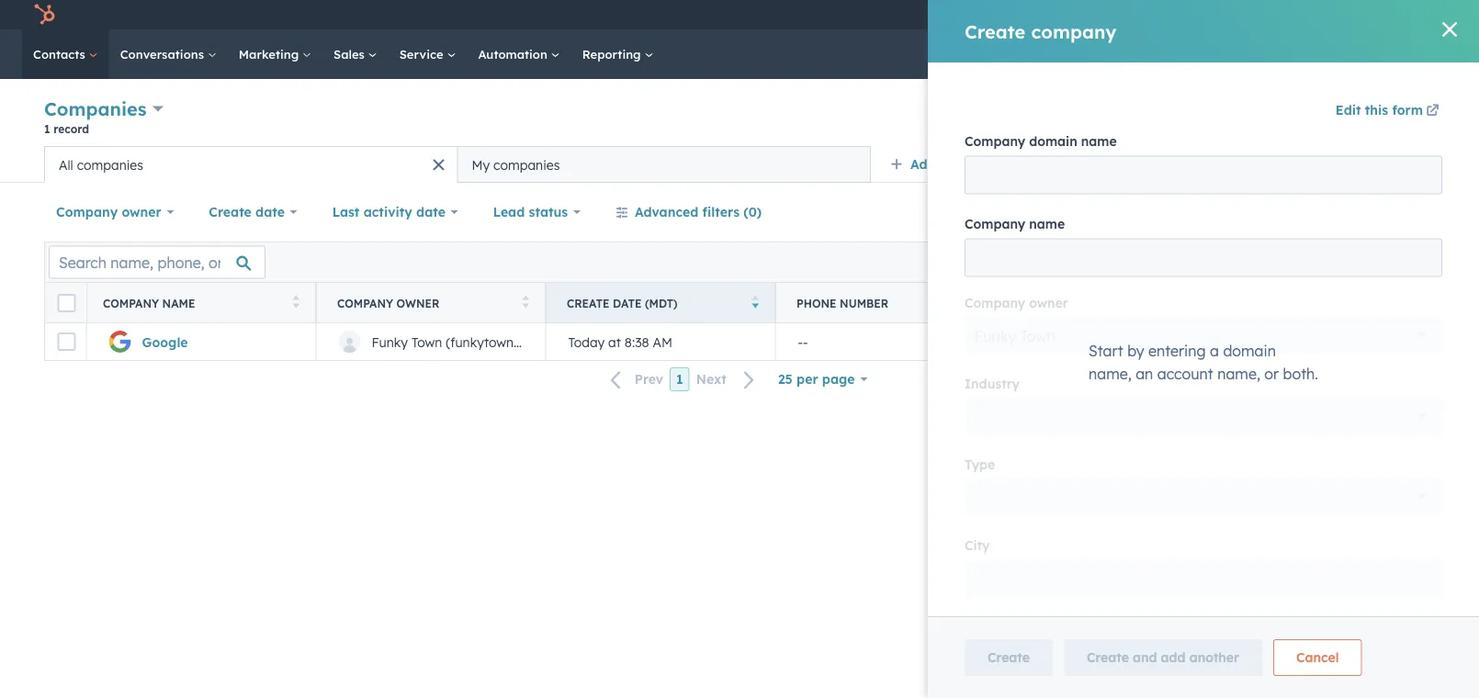 Task type: locate. For each thing, give the bounding box(es) containing it.
settings link
[[1304, 5, 1327, 24]]

1 horizontal spatial owner
[[397, 296, 440, 310]]

all companies
[[59, 157, 143, 173]]

company
[[56, 204, 118, 220], [103, 296, 159, 310], [337, 296, 393, 310]]

1 (mdt) from the left
[[645, 296, 678, 310]]

1 vertical spatial owner
[[397, 296, 440, 310]]

view
[[940, 156, 969, 172], [1396, 205, 1420, 219]]

(mdt) right activity
[[1148, 296, 1180, 310]]

1 horizontal spatial press to sort. image
[[982, 295, 989, 308]]

1
[[44, 122, 50, 136], [676, 371, 683, 387]]

companies banner
[[44, 94, 1435, 146]]

create down all companies button
[[209, 204, 252, 220]]

1 press to sort. element from the left
[[293, 295, 300, 311]]

owner
[[122, 204, 161, 220], [397, 296, 440, 310]]

save view
[[1368, 205, 1420, 219]]

1 vertical spatial last
[[1026, 296, 1054, 310]]

4 - from the left
[[1033, 334, 1038, 350]]

-- button
[[776, 323, 1005, 360]]

all for all views
[[1040, 156, 1057, 172]]

(mdt) up "am"
[[645, 296, 678, 310]]

1 record
[[44, 122, 89, 136]]

0 vertical spatial 1
[[44, 122, 50, 136]]

1 vertical spatial company owner
[[337, 296, 440, 310]]

next button
[[690, 368, 766, 392]]

activity
[[1058, 296, 1112, 310]]

view inside button
[[1396, 205, 1420, 219]]

-
[[798, 334, 803, 350], [803, 334, 808, 350], [1028, 334, 1033, 350], [1033, 334, 1038, 350]]

calling icon button
[[1192, 3, 1223, 27]]

company
[[1371, 111, 1420, 125]]

2 horizontal spatial create
[[1333, 111, 1368, 125]]

search button
[[1432, 39, 1463, 70]]

company down all companies
[[56, 204, 118, 220]]

0 horizontal spatial view
[[940, 156, 969, 172]]

am
[[653, 334, 673, 350]]

funky town (funkytownclown1@gmail.com)
[[372, 334, 634, 350]]

create up the today
[[567, 296, 610, 310]]

marketplaces button
[[1227, 0, 1265, 29]]

0 horizontal spatial company owner
[[56, 204, 161, 220]]

all down 1 record
[[59, 157, 73, 173]]

press to sort. element
[[293, 295, 300, 311], [522, 295, 529, 311], [982, 295, 989, 311]]

mountain
[[1257, 334, 1315, 350]]

-- up per
[[798, 334, 808, 350]]

create date button
[[197, 194, 309, 231]]

last inside popup button
[[332, 204, 360, 220]]

date
[[613, 296, 642, 310], [1116, 296, 1144, 310]]

0 horizontal spatial --
[[798, 334, 808, 350]]

25 per page
[[778, 371, 855, 387]]

companies for my companies
[[494, 157, 560, 173]]

25
[[778, 371, 793, 387]]

company owner button
[[44, 194, 186, 231]]

menu item
[[1186, 0, 1190, 29]]

date right activity
[[416, 204, 446, 220]]

lead status
[[493, 204, 568, 220]]

companies inside all companies button
[[77, 157, 143, 173]]

companies right my
[[494, 157, 560, 173]]

create left company
[[1333, 111, 1368, 125]]

owner inside 'popup button'
[[122, 204, 161, 220]]

funky town (funkytownclown1@gmail.com) button
[[316, 323, 634, 360]]

owner up town
[[397, 296, 440, 310]]

last activity date
[[332, 204, 446, 220]]

2 vertical spatial create
[[567, 296, 610, 310]]

3 - from the left
[[1028, 334, 1033, 350]]

1 horizontal spatial view
[[1396, 205, 1420, 219]]

view inside popup button
[[940, 156, 969, 172]]

(2/5)
[[973, 156, 1005, 172]]

-- down 'last activity date (mdt)'
[[1028, 334, 1038, 350]]

next
[[696, 371, 727, 387]]

2 companies from the left
[[494, 157, 560, 173]]

pagination navigation
[[600, 367, 766, 392]]

1 horizontal spatial create
[[567, 296, 610, 310]]

create date (mdt)
[[567, 296, 678, 310]]

company owner inside company owner 'popup button'
[[56, 204, 161, 220]]

0 horizontal spatial date
[[613, 296, 642, 310]]

1 horizontal spatial (mdt)
[[1148, 296, 1180, 310]]

0 vertical spatial last
[[332, 204, 360, 220]]

press to sort. image
[[293, 295, 300, 308], [982, 295, 989, 308]]

2 press to sort. element from the left
[[522, 295, 529, 311]]

per
[[797, 371, 818, 387]]

1 inside the companies banner
[[44, 122, 50, 136]]

0 horizontal spatial last
[[332, 204, 360, 220]]

0 vertical spatial create
[[1333, 111, 1368, 125]]

0 vertical spatial company owner
[[56, 204, 161, 220]]

1 right prev
[[676, 371, 683, 387]]

marketing
[[239, 46, 302, 62]]

1 inside 1 'button'
[[676, 371, 683, 387]]

1 horizontal spatial date
[[1116, 296, 1144, 310]]

company owner up funky
[[337, 296, 440, 310]]

0 horizontal spatial date
[[256, 204, 285, 220]]

2 - from the left
[[803, 334, 808, 350]]

0 horizontal spatial 1
[[44, 122, 50, 136]]

menu
[[1089, 0, 1457, 29]]

0 vertical spatial view
[[940, 156, 969, 172]]

1 horizontal spatial --
[[1028, 334, 1038, 350]]

1 vertical spatial create
[[209, 204, 252, 220]]

0 horizontal spatial press to sort. image
[[293, 295, 300, 308]]

2 all from the left
[[59, 157, 73, 173]]

1 date from the left
[[256, 204, 285, 220]]

company inside 'popup button'
[[56, 204, 118, 220]]

1 for 1
[[676, 371, 683, 387]]

2 horizontal spatial press to sort. element
[[982, 295, 989, 311]]

1 companies from the left
[[77, 157, 143, 173]]

add
[[911, 156, 936, 172]]

create for create date (mdt)
[[567, 296, 610, 310]]

view right add
[[940, 156, 969, 172]]

companies
[[77, 157, 143, 173], [494, 157, 560, 173]]

1 left 'record'
[[44, 122, 50, 136]]

create date
[[209, 204, 285, 220]]

my
[[472, 157, 490, 173]]

view right save
[[1396, 205, 1420, 219]]

0 horizontal spatial press to sort. element
[[293, 295, 300, 311]]

funky
[[372, 334, 408, 350]]

owner up search name, phone, or domain search field
[[122, 204, 161, 220]]

date up today at 8:38 am
[[613, 296, 642, 310]]

1 horizontal spatial companies
[[494, 157, 560, 173]]

mountain view
[[1257, 334, 1347, 350]]

company up funky
[[337, 296, 393, 310]]

all inside button
[[59, 157, 73, 173]]

date
[[256, 204, 285, 220], [416, 204, 446, 220]]

service
[[399, 46, 447, 62]]

0 horizontal spatial create
[[209, 204, 252, 220]]

menu containing funky
[[1089, 0, 1457, 29]]

1 -- from the left
[[798, 334, 808, 350]]

date inside popup button
[[416, 204, 446, 220]]

1 - from the left
[[798, 334, 803, 350]]

companies up company owner 'popup button'
[[77, 157, 143, 173]]

google
[[142, 334, 188, 350]]

filters
[[703, 204, 740, 220]]

3 press to sort. element from the left
[[982, 295, 989, 311]]

0 horizontal spatial all
[[59, 157, 73, 173]]

date right activity
[[1116, 296, 1144, 310]]

2 date from the left
[[416, 204, 446, 220]]

last
[[332, 204, 360, 220], [1026, 296, 1054, 310]]

marketplaces image
[[1238, 8, 1254, 25]]

-- inside button
[[798, 334, 808, 350]]

notifications button
[[1330, 0, 1362, 29]]

all
[[1040, 156, 1057, 172], [59, 157, 73, 173]]

--
[[798, 334, 808, 350], [1028, 334, 1038, 350]]

companies inside "my companies" button
[[494, 157, 560, 173]]

0 horizontal spatial companies
[[77, 157, 143, 173]]

(funkytownclown1@gmail.com)
[[446, 334, 634, 350]]

0 vertical spatial owner
[[122, 204, 161, 220]]

company owner
[[56, 204, 161, 220], [337, 296, 440, 310]]

create inside "button"
[[1333, 111, 1368, 125]]

1 all from the left
[[1040, 156, 1057, 172]]

date down all companies button
[[256, 204, 285, 220]]

1 horizontal spatial date
[[416, 204, 446, 220]]

1 horizontal spatial 1
[[676, 371, 683, 387]]

1 horizontal spatial all
[[1040, 156, 1057, 172]]

1 horizontal spatial company owner
[[337, 296, 440, 310]]

lead
[[493, 204, 525, 220]]

view for save
[[1396, 205, 1420, 219]]

1 horizontal spatial last
[[1026, 296, 1054, 310]]

last activity date (mdt)
[[1026, 296, 1180, 310]]

1 horizontal spatial press to sort. element
[[522, 295, 529, 311]]

company owner down all companies
[[56, 204, 161, 220]]

(mdt)
[[645, 296, 678, 310], [1148, 296, 1180, 310]]

all for all companies
[[59, 157, 73, 173]]

search image
[[1441, 48, 1454, 61]]

create
[[1333, 111, 1368, 125], [209, 204, 252, 220], [567, 296, 610, 310]]

0 horizontal spatial (mdt)
[[645, 296, 678, 310]]

1 vertical spatial 1
[[676, 371, 683, 387]]

create inside popup button
[[209, 204, 252, 220]]

1 vertical spatial view
[[1396, 205, 1420, 219]]

advanced filters (0) button
[[604, 194, 774, 231]]

all left views on the top right of the page
[[1040, 156, 1057, 172]]

hubspot image
[[33, 4, 55, 26]]

0 horizontal spatial owner
[[122, 204, 161, 220]]



Task type: vqa. For each thing, say whether or not it's contained in the screenshot.
The Settings & Activity on the top of page
no



Task type: describe. For each thing, give the bounding box(es) containing it.
my companies
[[472, 157, 560, 173]]

all views link
[[1028, 146, 1108, 183]]

(0)
[[744, 204, 762, 220]]

press to sort. element for phone number
[[982, 295, 989, 311]]

help button
[[1269, 0, 1300, 29]]

reporting
[[582, 46, 645, 62]]

all views
[[1040, 156, 1096, 172]]

25 per page button
[[766, 361, 880, 398]]

descending sort. press to sort ascending. element
[[752, 295, 759, 311]]

at
[[608, 334, 621, 350]]

lead status button
[[481, 194, 593, 231]]

page
[[822, 371, 855, 387]]

create for create date
[[209, 204, 252, 220]]

1 press to sort. image from the left
[[293, 295, 300, 308]]

marketing link
[[228, 29, 323, 79]]

activity
[[364, 204, 412, 220]]

number
[[840, 296, 889, 310]]

1 for 1 record
[[44, 122, 50, 136]]

funky button
[[1365, 0, 1455, 29]]

automation link
[[467, 29, 571, 79]]

phone number
[[797, 296, 889, 310]]

companies for all companies
[[77, 157, 143, 173]]

create for create company
[[1333, 111, 1368, 125]]

advanced
[[635, 204, 699, 220]]

add view (2/5) button
[[878, 146, 1028, 183]]

all companies button
[[44, 146, 458, 183]]

press to sort. element for company owner
[[522, 295, 529, 311]]

views
[[1061, 156, 1096, 172]]

save
[[1368, 205, 1393, 219]]

create company
[[1333, 111, 1420, 125]]

upgrade image
[[1102, 8, 1118, 25]]

status
[[529, 204, 568, 220]]

hubspot link
[[22, 4, 69, 26]]

prev button
[[600, 368, 670, 392]]

record
[[53, 122, 89, 136]]

name
[[162, 296, 195, 310]]

company name
[[103, 296, 195, 310]]

conversations link
[[109, 29, 228, 79]]

last activity date button
[[320, 194, 470, 231]]

save view button
[[1336, 198, 1435, 227]]

contacts
[[33, 46, 89, 62]]

companies button
[[44, 96, 164, 122]]

last for last activity date (mdt)
[[1026, 296, 1054, 310]]

descending sort. press to sort ascending. image
[[752, 295, 759, 308]]

date inside popup button
[[256, 204, 285, 220]]

advanced filters (0)
[[635, 204, 762, 220]]

1 button
[[670, 368, 690, 391]]

reporting link
[[571, 29, 665, 79]]

service link
[[388, 29, 467, 79]]

help image
[[1276, 8, 1293, 25]]

1 date from the left
[[613, 296, 642, 310]]

sales
[[334, 46, 368, 62]]

Search HubSpot search field
[[1221, 39, 1446, 70]]

google link
[[142, 334, 188, 350]]

phone
[[797, 296, 837, 310]]

view
[[1318, 334, 1347, 350]]

2 (mdt) from the left
[[1148, 296, 1180, 310]]

my companies button
[[458, 146, 871, 183]]

last for last activity date
[[332, 204, 360, 220]]

company left name
[[103, 296, 159, 310]]

today at 8:38 am
[[568, 334, 673, 350]]

settings image
[[1307, 8, 1324, 24]]

notifications image
[[1338, 8, 1354, 25]]

town
[[412, 334, 442, 350]]

8:38
[[625, 334, 649, 350]]

2 date from the left
[[1116, 296, 1144, 310]]

create company button
[[1318, 103, 1435, 133]]

calling icon image
[[1199, 7, 1216, 24]]

upgrade
[[1122, 9, 1173, 24]]

funky
[[1397, 7, 1428, 22]]

conversations
[[120, 46, 207, 62]]

mountain view button
[[1235, 323, 1465, 360]]

prev
[[635, 371, 664, 387]]

press to sort. image
[[522, 295, 529, 308]]

Search name, phone, or domain search field
[[49, 246, 266, 279]]

companies
[[44, 97, 147, 120]]

funky town image
[[1376, 6, 1393, 23]]

sales link
[[323, 29, 388, 79]]

contacts link
[[22, 29, 109, 79]]

2 -- from the left
[[1028, 334, 1038, 350]]

2 press to sort. image from the left
[[982, 295, 989, 308]]

view for add
[[940, 156, 969, 172]]

today
[[568, 334, 605, 350]]

automation
[[478, 46, 551, 62]]

add view (2/5)
[[911, 156, 1005, 172]]



